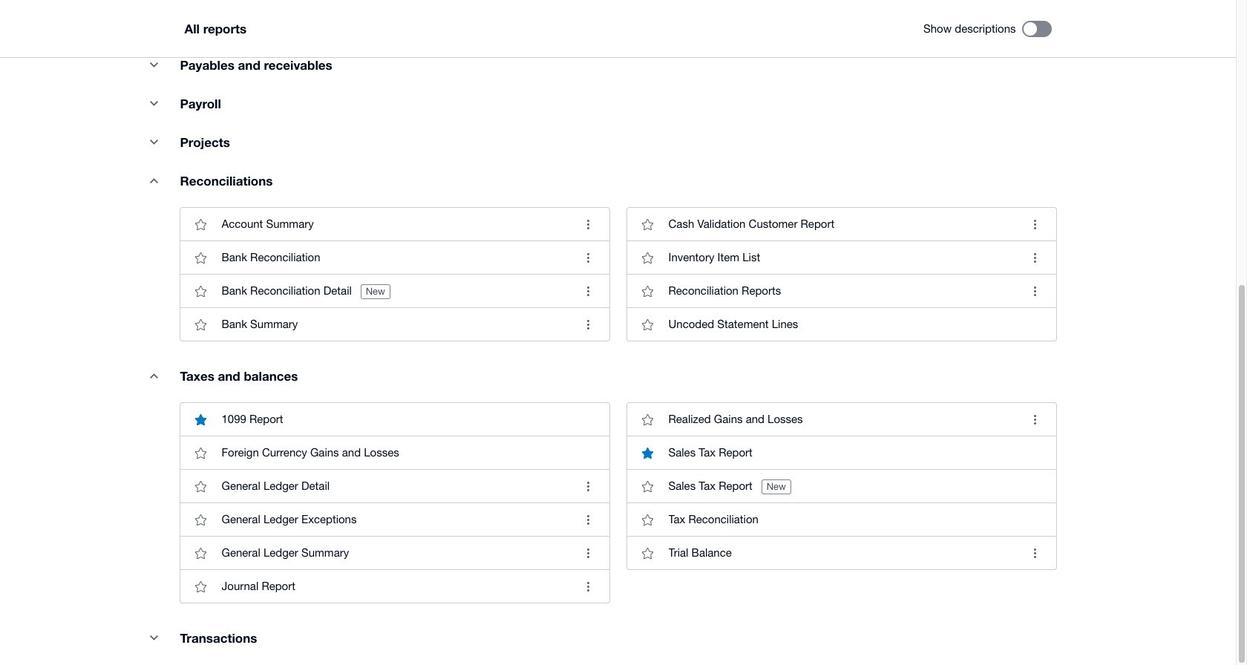 Task type: vqa. For each thing, say whether or not it's contained in the screenshot.
Favorite image
yes



Task type: describe. For each thing, give the bounding box(es) containing it.
5 more options image from the top
[[1021, 539, 1051, 568]]

3 favorite image from the top
[[186, 276, 216, 306]]

2 favorite image from the top
[[186, 243, 216, 273]]

1 favorite image from the top
[[186, 210, 216, 239]]

4 favorite image from the top
[[186, 539, 216, 568]]

4 more options image from the top
[[1021, 405, 1051, 435]]

4 favorite image from the top
[[186, 438, 216, 468]]

3 favorite image from the top
[[186, 505, 216, 535]]

1 collapse report group image from the top
[[139, 89, 169, 118]]

2 more options image from the top
[[1021, 243, 1051, 273]]

1 favorite image from the top
[[186, 310, 216, 340]]

2 collapse report group image from the top
[[139, 623, 169, 653]]



Task type: locate. For each thing, give the bounding box(es) containing it.
2 favorite image from the top
[[186, 472, 216, 501]]

1 vertical spatial collapse report group image
[[139, 623, 169, 653]]

favorite image
[[186, 210, 216, 239], [186, 243, 216, 273], [186, 276, 216, 306], [186, 438, 216, 468]]

collapse report group image
[[139, 50, 169, 80], [139, 127, 169, 157]]

collapse report group image
[[139, 89, 169, 118], [139, 623, 169, 653]]

favorite image
[[186, 310, 216, 340], [186, 472, 216, 501], [186, 505, 216, 535], [186, 539, 216, 568], [186, 572, 216, 602]]

3 more options image from the top
[[1021, 276, 1051, 306]]

0 vertical spatial collapse report group image
[[139, 50, 169, 80]]

more options image
[[1021, 210, 1051, 239], [1021, 243, 1051, 273], [1021, 276, 1051, 306], [1021, 405, 1051, 435], [1021, 539, 1051, 568]]

1 vertical spatial collapse report group image
[[139, 127, 169, 157]]

expand report group image
[[139, 361, 169, 391]]

0 vertical spatial collapse report group image
[[139, 89, 169, 118]]

1 more options image from the top
[[1021, 210, 1051, 239]]

expand report group image
[[139, 166, 169, 195]]

1 collapse report group image from the top
[[139, 50, 169, 80]]

5 favorite image from the top
[[186, 572, 216, 602]]

remove favorite image
[[186, 405, 216, 435]]

2 collapse report group image from the top
[[139, 127, 169, 157]]



